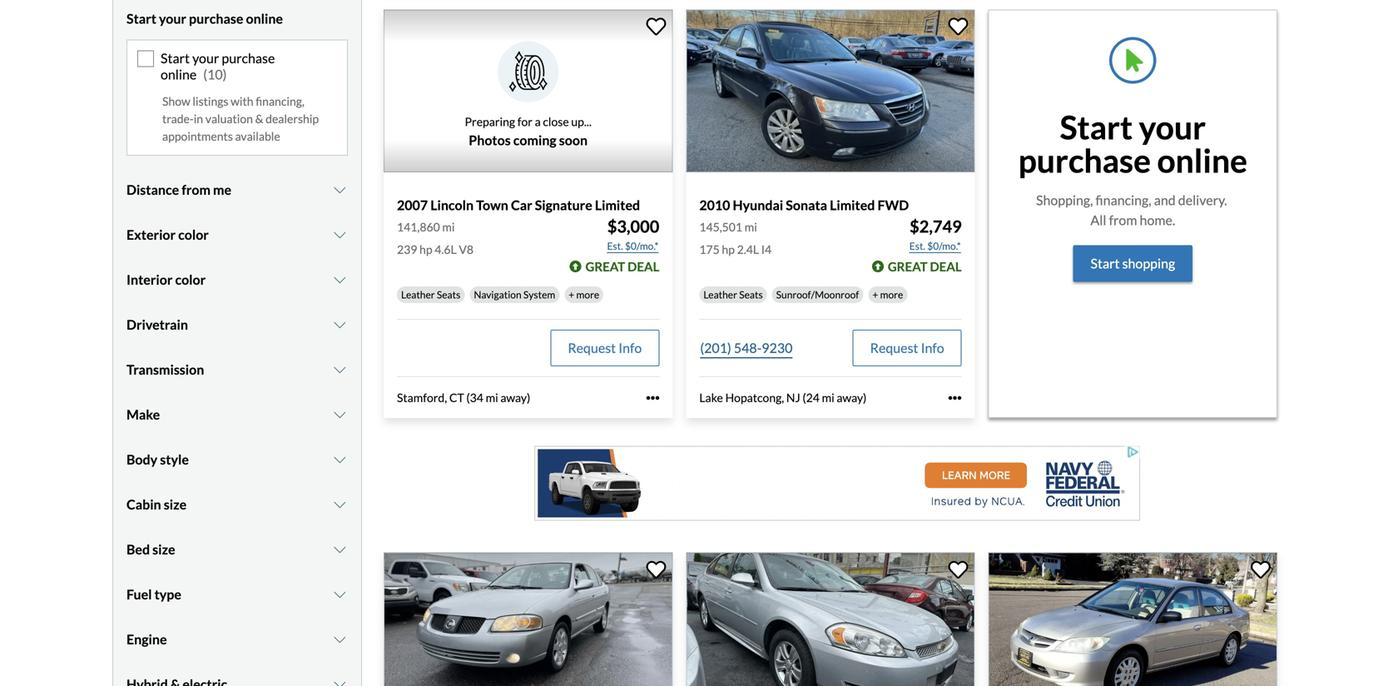 Task type: vqa. For each thing, say whether or not it's contained in the screenshot.
Interior color's chevron down image
yes



Task type: describe. For each thing, give the bounding box(es) containing it.
2 vertical spatial start your purchase online
[[1019, 108, 1248, 180]]

chevron down image for make
[[332, 408, 348, 421]]

(24
[[803, 391, 820, 405]]

chevron down image for interior color
[[332, 273, 348, 286]]

from inside distance from me dropdown button
[[182, 182, 211, 198]]

all
[[1091, 212, 1107, 228]]

drivetrain
[[127, 316, 188, 333]]

distance from me
[[127, 182, 232, 198]]

your inside start your purchase online 'dropdown button'
[[159, 11, 186, 27]]

town
[[476, 197, 509, 213]]

interior
[[127, 271, 173, 288]]

transmission
[[127, 361, 204, 378]]

shopping, financing, and delivery. all from home.
[[1037, 192, 1230, 228]]

style
[[160, 451, 189, 468]]

1 limited from the left
[[595, 197, 640, 213]]

1 vertical spatial online
[[161, 66, 197, 82]]

deal for $3,000
[[628, 259, 660, 274]]

stamford,
[[397, 391, 447, 405]]

lake
[[700, 391, 723, 405]]

mi inside 145,501 mi 175 hp 2.4l i4
[[745, 220, 757, 234]]

548-
[[734, 340, 762, 356]]

appointments
[[162, 129, 233, 143]]

est. for $3,000
[[607, 240, 623, 252]]

v8
[[459, 242, 474, 256]]

with
[[231, 94, 254, 108]]

est. $0/mo.* button for $2,749
[[909, 238, 962, 254]]

est. for $2,749
[[910, 240, 926, 252]]

2010 hyundai sonata limited fwd
[[700, 197, 909, 213]]

(201) 548-9230 button
[[700, 330, 794, 366]]

leather seats for $2,749
[[704, 289, 763, 301]]

mi right (24
[[822, 391, 835, 405]]

make
[[127, 406, 160, 423]]

ct
[[449, 391, 464, 405]]

6 chevron down image from the top
[[332, 678, 348, 686]]

transmission button
[[127, 349, 348, 391]]

ellipsis h image for $2,749
[[949, 391, 962, 404]]

hyundai
[[733, 197, 784, 213]]

cabin
[[127, 496, 161, 512]]

make button
[[127, 394, 348, 435]]

(34
[[467, 391, 484, 405]]

+ more for $2,749
[[873, 289, 904, 301]]

4.6l
[[435, 242, 457, 256]]

start shopping button
[[1074, 245, 1193, 282]]

mi inside 141,860 mi 239 hp 4.6l v8
[[442, 220, 455, 234]]

in
[[194, 112, 203, 126]]

dealership
[[266, 112, 319, 126]]

stamford, ct (34 mi away)
[[397, 391, 531, 405]]

141,860 mi 239 hp 4.6l v8
[[397, 220, 474, 256]]

$3,000
[[608, 216, 660, 236]]

lincoln
[[431, 197, 474, 213]]

1 vertical spatial start your purchase online
[[161, 50, 275, 82]]

bed size
[[127, 541, 175, 557]]

2 horizontal spatial your
[[1139, 108, 1206, 147]]

listings
[[193, 94, 229, 108]]

fuel type
[[127, 586, 181, 602]]

$0/mo.* for $2,749
[[928, 240, 961, 252]]

navigation
[[474, 289, 522, 301]]

show listings with financing, trade-in valuation & dealership appointments available
[[162, 94, 319, 143]]

delivery.
[[1179, 192, 1228, 208]]

and
[[1155, 192, 1176, 208]]

great deal for $3,000
[[586, 259, 660, 274]]

seats for $2,749
[[740, 289, 763, 301]]

available
[[235, 129, 280, 143]]

body style
[[127, 451, 189, 468]]

hopatcong,
[[726, 391, 784, 405]]

2007
[[397, 197, 428, 213]]

signature
[[535, 197, 593, 213]]

hp for $3,000
[[420, 242, 433, 256]]

leather for $2,749
[[704, 289, 738, 301]]

9230
[[762, 340, 793, 356]]

system
[[524, 289, 556, 301]]

leather for $3,000
[[401, 289, 435, 301]]

$3,000 est. $0/mo.*
[[607, 216, 660, 252]]

$2,749
[[910, 216, 962, 236]]

1 request info button from the left
[[551, 330, 660, 366]]

chevron down image for engine
[[332, 633, 348, 646]]

shopping
[[1123, 255, 1176, 272]]

interior color
[[127, 271, 206, 288]]

exterior color button
[[127, 214, 348, 256]]

bed
[[127, 541, 150, 557]]

show
[[162, 94, 190, 108]]

+ more for $3,000
[[569, 289, 600, 301]]

silver 2012 chevrolet impala ls fwd sedan front-wheel drive 6-speed automatic image
[[686, 553, 976, 686]]

trade-
[[162, 112, 194, 126]]

&
[[255, 112, 263, 126]]

sonata
[[786, 197, 828, 213]]

request info for first request info button from the right
[[871, 340, 945, 356]]

start your purchase online button
[[127, 0, 348, 40]]

exterior color
[[127, 226, 209, 243]]

brown 2010 hyundai sonata limited fwd sedan front-wheel drive 5-speed automatic image
[[686, 10, 976, 172]]

2 info from the left
[[921, 340, 945, 356]]

start your purchase online inside 'dropdown button'
[[127, 11, 283, 27]]

great for $2,749
[[888, 259, 928, 274]]

239
[[397, 242, 417, 256]]

145,501 mi 175 hp 2.4l i4
[[700, 220, 772, 256]]

exterior
[[127, 226, 176, 243]]

145,501
[[700, 220, 743, 234]]

car
[[511, 197, 533, 213]]

chevron down image for fuel type
[[332, 588, 348, 601]]

type
[[155, 586, 181, 602]]

fwd
[[878, 197, 909, 213]]

chevron down image for transmission
[[332, 363, 348, 376]]

engine
[[127, 631, 167, 647]]

175
[[700, 242, 720, 256]]

2010
[[700, 197, 731, 213]]

2 away) from the left
[[837, 391, 867, 405]]

body style button
[[127, 439, 348, 480]]

1 horizontal spatial your
[[192, 50, 219, 66]]

fuel
[[127, 586, 152, 602]]

seats for $3,000
[[437, 289, 461, 301]]

hp for $2,749
[[722, 242, 735, 256]]



Task type: locate. For each thing, give the bounding box(es) containing it.
3 chevron down image from the top
[[332, 363, 348, 376]]

engine button
[[127, 619, 348, 660]]

chevron down image inside engine dropdown button
[[332, 633, 348, 646]]

great for $3,000
[[586, 259, 625, 274]]

1 + from the left
[[569, 289, 575, 301]]

great down $3,000 est. $0/mo.*
[[586, 259, 625, 274]]

(201)
[[700, 340, 732, 356]]

great deal down $3,000 est. $0/mo.*
[[586, 259, 660, 274]]

2 $0/mo.* from the left
[[928, 240, 961, 252]]

1 est. from the left
[[607, 240, 623, 252]]

2 vertical spatial purchase
[[1019, 141, 1151, 180]]

0 vertical spatial start your purchase online
[[127, 11, 283, 27]]

chevron down image inside the make dropdown button
[[332, 408, 348, 421]]

$0/mo.* for $3,000
[[625, 240, 659, 252]]

0 horizontal spatial +
[[569, 289, 575, 301]]

2 great from the left
[[888, 259, 928, 274]]

seats down 2.4l
[[740, 289, 763, 301]]

leather seats for $3,000
[[401, 289, 461, 301]]

chevron down image inside 'cabin size' dropdown button
[[332, 498, 348, 511]]

0 horizontal spatial limited
[[595, 197, 640, 213]]

est. $0/mo.* button down $2,749
[[909, 238, 962, 254]]

2 leather from the left
[[704, 289, 738, 301]]

2 est. from the left
[[910, 240, 926, 252]]

2 est. $0/mo.* button from the left
[[909, 238, 962, 254]]

1 chevron down image from the top
[[332, 273, 348, 286]]

ellipsis h image
[[646, 391, 660, 404], [949, 391, 962, 404]]

1 away) from the left
[[501, 391, 531, 405]]

from right all
[[1109, 212, 1138, 228]]

2 request info button from the left
[[853, 330, 962, 366]]

silver 2006 nissan sentra 1.8 s sedan front-wheel drive 4-speed automatic image
[[384, 553, 673, 686]]

0 horizontal spatial request info
[[568, 340, 642, 356]]

seats down "4.6l"
[[437, 289, 461, 301]]

purchase
[[189, 11, 243, 27], [222, 50, 275, 66], [1019, 141, 1151, 180]]

2 leather seats from the left
[[704, 289, 763, 301]]

mi down lincoln
[[442, 220, 455, 234]]

info
[[619, 340, 642, 356], [921, 340, 945, 356]]

1 $0/mo.* from the left
[[625, 240, 659, 252]]

0 horizontal spatial est. $0/mo.* button
[[606, 238, 660, 254]]

chevron down image inside drivetrain dropdown button
[[332, 318, 348, 331]]

est. $0/mo.* button down the $3,000
[[606, 238, 660, 254]]

1 leather from the left
[[401, 289, 435, 301]]

start your purchase online up and
[[1019, 108, 1248, 180]]

start
[[127, 11, 156, 27], [161, 50, 190, 66], [1060, 108, 1133, 147], [1091, 255, 1120, 272]]

body
[[127, 451, 158, 468]]

0 vertical spatial financing,
[[256, 94, 305, 108]]

sunroof/moonroof
[[777, 289, 860, 301]]

vehicle photo unavailable image
[[384, 10, 673, 172]]

+ more
[[569, 289, 600, 301], [873, 289, 904, 301]]

your up show
[[159, 11, 186, 27]]

navigation system
[[474, 289, 556, 301]]

chevron down image inside interior color dropdown button
[[332, 273, 348, 286]]

est. down the $3,000
[[607, 240, 623, 252]]

1 horizontal spatial + more
[[873, 289, 904, 301]]

2 ellipsis h image from the left
[[949, 391, 962, 404]]

1 horizontal spatial request info
[[871, 340, 945, 356]]

size for bed size
[[153, 541, 175, 557]]

2 + more from the left
[[873, 289, 904, 301]]

2 + from the left
[[873, 289, 879, 301]]

deal for $2,749
[[930, 259, 962, 274]]

purchase up (10)
[[189, 11, 243, 27]]

1 horizontal spatial great
[[888, 259, 928, 274]]

purchase inside 'dropdown button'
[[189, 11, 243, 27]]

0 horizontal spatial seats
[[437, 289, 461, 301]]

advertisement region
[[535, 446, 1141, 521]]

0 horizontal spatial leather seats
[[401, 289, 461, 301]]

3 chevron down image from the top
[[332, 453, 348, 466]]

from left me
[[182, 182, 211, 198]]

chevron down image for distance from me
[[332, 183, 348, 197]]

$0/mo.*
[[625, 240, 659, 252], [928, 240, 961, 252]]

1 hp from the left
[[420, 242, 433, 256]]

1 horizontal spatial est. $0/mo.* button
[[909, 238, 962, 254]]

$0/mo.* down the $3,000
[[625, 240, 659, 252]]

est. inside $2,749 est. $0/mo.*
[[910, 240, 926, 252]]

0 horizontal spatial ellipsis h image
[[646, 391, 660, 404]]

4 chevron down image from the top
[[332, 408, 348, 421]]

$0/mo.* inside $2,749 est. $0/mo.*
[[928, 240, 961, 252]]

+ more right system
[[569, 289, 600, 301]]

chevron down image inside distance from me dropdown button
[[332, 183, 348, 197]]

great
[[586, 259, 625, 274], [888, 259, 928, 274]]

away) right (24
[[837, 391, 867, 405]]

0 horizontal spatial away)
[[501, 391, 531, 405]]

2 vertical spatial online
[[1158, 141, 1248, 180]]

more right system
[[577, 289, 600, 301]]

1 horizontal spatial info
[[921, 340, 945, 356]]

2 request from the left
[[871, 340, 919, 356]]

0 horizontal spatial online
[[161, 66, 197, 82]]

chevron down image inside exterior color dropdown button
[[332, 228, 348, 241]]

valuation
[[205, 112, 253, 126]]

leather down 239
[[401, 289, 435, 301]]

start your purchase online up (10)
[[127, 11, 283, 27]]

financing, inside shopping, financing, and delivery. all from home.
[[1096, 192, 1152, 208]]

1 more from the left
[[577, 289, 600, 301]]

away)
[[501, 391, 531, 405], [837, 391, 867, 405]]

great deal for $2,749
[[888, 259, 962, 274]]

distance from me button
[[127, 169, 348, 211]]

your
[[159, 11, 186, 27], [192, 50, 219, 66], [1139, 108, 1206, 147]]

away) right (34
[[501, 391, 531, 405]]

more right sunroof/moonroof
[[881, 289, 904, 301]]

1 horizontal spatial request
[[871, 340, 919, 356]]

start your purchase online
[[127, 11, 283, 27], [161, 50, 275, 82], [1019, 108, 1248, 180]]

2 hp from the left
[[722, 242, 735, 256]]

great down $2,749 est. $0/mo.*
[[888, 259, 928, 274]]

0 horizontal spatial request
[[568, 340, 616, 356]]

1 horizontal spatial great deal
[[888, 259, 962, 274]]

leather seats down "4.6l"
[[401, 289, 461, 301]]

(10)
[[203, 66, 227, 82]]

1 + more from the left
[[569, 289, 600, 301]]

141,860
[[397, 220, 440, 234]]

1 chevron down image from the top
[[332, 183, 348, 197]]

+ right system
[[569, 289, 575, 301]]

chevron down image inside bed size dropdown button
[[332, 543, 348, 556]]

seats
[[437, 289, 461, 301], [740, 289, 763, 301]]

0 vertical spatial color
[[178, 226, 209, 243]]

0 horizontal spatial financing,
[[256, 94, 305, 108]]

est. $0/mo.* button for $3,000
[[606, 238, 660, 254]]

$0/mo.* down $2,749
[[928, 240, 961, 252]]

limited left fwd
[[830, 197, 875, 213]]

1 horizontal spatial est.
[[910, 240, 926, 252]]

$2,749 est. $0/mo.*
[[910, 216, 962, 252]]

financing, up all
[[1096, 192, 1152, 208]]

2 vertical spatial your
[[1139, 108, 1206, 147]]

your up and
[[1139, 108, 1206, 147]]

interior color button
[[127, 259, 348, 301]]

1 deal from the left
[[628, 259, 660, 274]]

chevron down image inside the fuel type dropdown button
[[332, 588, 348, 601]]

2 limited from the left
[[830, 197, 875, 213]]

purchase up shopping,
[[1019, 141, 1151, 180]]

chevron down image inside "body style" "dropdown button"
[[332, 453, 348, 466]]

0 horizontal spatial $0/mo.*
[[625, 240, 659, 252]]

online inside 'dropdown button'
[[246, 11, 283, 27]]

limited
[[595, 197, 640, 213], [830, 197, 875, 213]]

0 horizontal spatial great
[[586, 259, 625, 274]]

+ more right sunroof/moonroof
[[873, 289, 904, 301]]

start shopping
[[1091, 255, 1176, 272]]

0 vertical spatial your
[[159, 11, 186, 27]]

distance
[[127, 182, 179, 198]]

color for exterior color
[[178, 226, 209, 243]]

0 horizontal spatial your
[[159, 11, 186, 27]]

est.
[[607, 240, 623, 252], [910, 240, 926, 252]]

chevron down image for drivetrain
[[332, 318, 348, 331]]

0 horizontal spatial request info button
[[551, 330, 660, 366]]

me
[[213, 182, 232, 198]]

2 seats from the left
[[740, 289, 763, 301]]

1 est. $0/mo.* button from the left
[[606, 238, 660, 254]]

chevron down image inside transmission dropdown button
[[332, 363, 348, 376]]

financing, up dealership
[[256, 94, 305, 108]]

1 vertical spatial financing,
[[1096, 192, 1152, 208]]

1 horizontal spatial deal
[[930, 259, 962, 274]]

home.
[[1140, 212, 1176, 228]]

color for interior color
[[175, 271, 206, 288]]

lake hopatcong, nj (24 mi away)
[[700, 391, 867, 405]]

6 chevron down image from the top
[[332, 588, 348, 601]]

+
[[569, 289, 575, 301], [873, 289, 879, 301]]

1 seats from the left
[[437, 289, 461, 301]]

deal down $2,749 est. $0/mo.*
[[930, 259, 962, 274]]

mi right (34
[[486, 391, 498, 405]]

2 more from the left
[[881, 289, 904, 301]]

0 vertical spatial purchase
[[189, 11, 243, 27]]

1 request from the left
[[568, 340, 616, 356]]

1 vertical spatial purchase
[[222, 50, 275, 66]]

0 horizontal spatial info
[[619, 340, 642, 356]]

0 horizontal spatial great deal
[[586, 259, 660, 274]]

leather
[[401, 289, 435, 301], [704, 289, 738, 301]]

1 horizontal spatial request info button
[[853, 330, 962, 366]]

1 request info from the left
[[568, 340, 642, 356]]

hp
[[420, 242, 433, 256], [722, 242, 735, 256]]

1 horizontal spatial $0/mo.*
[[928, 240, 961, 252]]

+ for $2,749
[[873, 289, 879, 301]]

1 ellipsis h image from the left
[[646, 391, 660, 404]]

1 vertical spatial size
[[153, 541, 175, 557]]

nj
[[787, 391, 801, 405]]

chevron down image
[[332, 273, 348, 286], [332, 318, 348, 331], [332, 453, 348, 466], [332, 498, 348, 511], [332, 543, 348, 556], [332, 588, 348, 601]]

deal down $3,000 est. $0/mo.*
[[628, 259, 660, 274]]

0 vertical spatial size
[[164, 496, 187, 512]]

financing, inside show listings with financing, trade-in valuation & dealership appointments available
[[256, 94, 305, 108]]

online
[[246, 11, 283, 27], [161, 66, 197, 82], [1158, 141, 1248, 180]]

request info for 1st request info button from left
[[568, 340, 642, 356]]

hp right 175
[[722, 242, 735, 256]]

leather seats
[[401, 289, 461, 301], [704, 289, 763, 301]]

2 great deal from the left
[[888, 259, 962, 274]]

mi up 2.4l
[[745, 220, 757, 234]]

1 horizontal spatial limited
[[830, 197, 875, 213]]

i4
[[762, 242, 772, 256]]

financing,
[[256, 94, 305, 108], [1096, 192, 1152, 208]]

2.4l
[[737, 242, 759, 256]]

size right bed
[[153, 541, 175, 557]]

4 chevron down image from the top
[[332, 498, 348, 511]]

1 horizontal spatial from
[[1109, 212, 1138, 228]]

1 horizontal spatial online
[[246, 11, 283, 27]]

purchase down start your purchase online 'dropdown button'
[[222, 50, 275, 66]]

color right interior
[[175, 271, 206, 288]]

hp inside 145,501 mi 175 hp 2.4l i4
[[722, 242, 735, 256]]

1 great from the left
[[586, 259, 625, 274]]

1 horizontal spatial +
[[873, 289, 879, 301]]

2007 lincoln town car signature limited
[[397, 197, 640, 213]]

1 horizontal spatial away)
[[837, 391, 867, 405]]

shopping,
[[1037, 192, 1094, 208]]

leather seats down 2.4l
[[704, 289, 763, 301]]

0 vertical spatial online
[[246, 11, 283, 27]]

est. down $2,749
[[910, 240, 926, 252]]

your up listings
[[192, 50, 219, 66]]

color right exterior
[[178, 226, 209, 243]]

+ right sunroof/moonroof
[[873, 289, 879, 301]]

start inside start your purchase online 'dropdown button'
[[127, 11, 156, 27]]

chevron down image for bed size
[[332, 543, 348, 556]]

1 leather seats from the left
[[401, 289, 461, 301]]

from inside shopping, financing, and delivery. all from home.
[[1109, 212, 1138, 228]]

5 chevron down image from the top
[[332, 633, 348, 646]]

0 horizontal spatial deal
[[628, 259, 660, 274]]

cabin size
[[127, 496, 187, 512]]

1 info from the left
[[619, 340, 642, 356]]

size
[[164, 496, 187, 512], [153, 541, 175, 557]]

drivetrain button
[[127, 304, 348, 346]]

hp right 239
[[420, 242, 433, 256]]

0 vertical spatial from
[[182, 182, 211, 198]]

leather down 175
[[704, 289, 738, 301]]

1 horizontal spatial ellipsis h image
[[949, 391, 962, 404]]

deal
[[628, 259, 660, 274], [930, 259, 962, 274]]

2 deal from the left
[[930, 259, 962, 274]]

0 horizontal spatial + more
[[569, 289, 600, 301]]

0 horizontal spatial leather
[[401, 289, 435, 301]]

1 vertical spatial from
[[1109, 212, 1138, 228]]

1 horizontal spatial hp
[[722, 242, 735, 256]]

chevron down image for body style
[[332, 453, 348, 466]]

+ for $3,000
[[569, 289, 575, 301]]

est. inside $3,000 est. $0/mo.*
[[607, 240, 623, 252]]

5 chevron down image from the top
[[332, 543, 348, 556]]

1 horizontal spatial seats
[[740, 289, 763, 301]]

0 horizontal spatial from
[[182, 182, 211, 198]]

mi
[[442, 220, 455, 234], [745, 220, 757, 234], [486, 391, 498, 405], [822, 391, 835, 405]]

1 horizontal spatial financing,
[[1096, 192, 1152, 208]]

0 horizontal spatial hp
[[420, 242, 433, 256]]

request info
[[568, 340, 642, 356], [871, 340, 945, 356]]

2 chevron down image from the top
[[332, 228, 348, 241]]

chevron down image for cabin size
[[332, 498, 348, 511]]

start your purchase online up listings
[[161, 50, 275, 82]]

cabin size button
[[127, 484, 348, 525]]

ellipsis h image for $3,000
[[646, 391, 660, 404]]

start inside start shopping button
[[1091, 255, 1120, 272]]

2 horizontal spatial online
[[1158, 141, 1248, 180]]

size right cabin
[[164, 496, 187, 512]]

$0/mo.* inside $3,000 est. $0/mo.*
[[625, 240, 659, 252]]

1 vertical spatial color
[[175, 271, 206, 288]]

0 horizontal spatial est.
[[607, 240, 623, 252]]

more for $2,749
[[881, 289, 904, 301]]

bed size button
[[127, 529, 348, 570]]

great deal down $2,749 est. $0/mo.*
[[888, 259, 962, 274]]

2 request info from the left
[[871, 340, 945, 356]]

hp inside 141,860 mi 239 hp 4.6l v8
[[420, 242, 433, 256]]

limited up the $3,000
[[595, 197, 640, 213]]

more for $3,000
[[577, 289, 600, 301]]

chevron down image for exterior color
[[332, 228, 348, 241]]

size for cabin size
[[164, 496, 187, 512]]

chevron down image
[[332, 183, 348, 197], [332, 228, 348, 241], [332, 363, 348, 376], [332, 408, 348, 421], [332, 633, 348, 646], [332, 678, 348, 686]]

1 horizontal spatial leather
[[704, 289, 738, 301]]

2004 honda civic lx sedan front-wheel drive automatic image
[[989, 553, 1278, 686]]

0 horizontal spatial more
[[577, 289, 600, 301]]

1 great deal from the left
[[586, 259, 660, 274]]

1 horizontal spatial leather seats
[[704, 289, 763, 301]]

fuel type button
[[127, 574, 348, 615]]

(201) 548-9230
[[700, 340, 793, 356]]

request
[[568, 340, 616, 356], [871, 340, 919, 356]]

1 vertical spatial your
[[192, 50, 219, 66]]

1 horizontal spatial more
[[881, 289, 904, 301]]

2 chevron down image from the top
[[332, 318, 348, 331]]

great deal
[[586, 259, 660, 274], [888, 259, 962, 274]]



